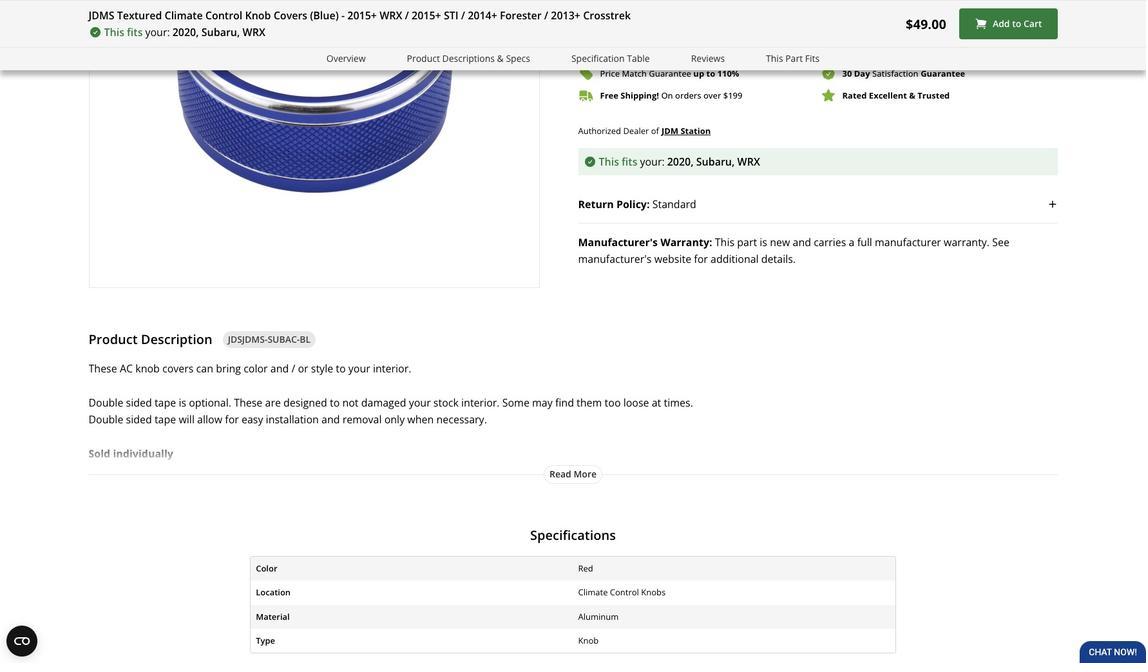 Task type: locate. For each thing, give the bounding box(es) containing it.
allow
[[197, 413, 222, 427]]

2 horizontal spatial and
[[793, 235, 811, 250]]

interior. up necessary.
[[461, 396, 500, 410]]

double down ac
[[89, 396, 123, 410]]

1 horizontal spatial control
[[610, 587, 639, 598]]

1 horizontal spatial climate
[[578, 587, 608, 598]]

1 horizontal spatial these
[[234, 396, 263, 410]]

1 horizontal spatial product
[[407, 52, 440, 64]]

interior.
[[373, 362, 411, 376], [461, 396, 500, 410]]

interior. for stock
[[461, 396, 500, 410]]

authorized dealer of jdm station
[[578, 125, 711, 137]]

for left easy
[[225, 413, 239, 427]]

1 vertical spatial these
[[234, 396, 263, 410]]

0 horizontal spatial wrx
[[243, 25, 265, 39]]

and inside 'this part is new and carries a full manufacturer warranty. see manufacturer's website for additional details.'
[[793, 235, 811, 250]]

this fits your: 2020, subaru, wrx down jdm station link
[[599, 155, 760, 169]]

1 vertical spatial subaru,
[[697, 155, 735, 169]]

your: down the of
[[640, 155, 665, 169]]

0 vertical spatial interior.
[[373, 362, 411, 376]]

when
[[408, 413, 434, 427]]

jdsjdms-
[[228, 333, 268, 345]]

is inside double sided tape is optional.  these are designed to not damaged your stock interior.  some may find them too loose at times. double sided tape will allow for easy installation and removal only when necessary.
[[179, 396, 186, 410]]

$199
[[724, 89, 743, 101]]

these up easy
[[234, 396, 263, 410]]

on
[[661, 89, 673, 101]]

necessary.
[[437, 413, 487, 427]]

sided up individually
[[126, 413, 152, 427]]

interior. up damaged
[[373, 362, 411, 376]]

2020,
[[173, 25, 199, 39], [667, 155, 694, 169]]

1 vertical spatial climate
[[578, 587, 608, 598]]

product up ac
[[89, 330, 138, 348]]

1 horizontal spatial and
[[322, 413, 340, 427]]

2015+ left sti
[[412, 8, 441, 23]]

0 horizontal spatial this fits your: 2020, subaru, wrx
[[104, 25, 265, 39]]

0 vertical spatial tape
[[155, 396, 176, 410]]

2 vertical spatial and
[[322, 413, 340, 427]]

1 double from the top
[[89, 396, 123, 410]]

$49.00
[[906, 15, 947, 33]]

0 vertical spatial for
[[694, 252, 708, 266]]

type
[[256, 635, 275, 646]]

1 vertical spatial knob
[[578, 635, 599, 646]]

to
[[1013, 18, 1022, 30], [707, 67, 716, 79], [336, 362, 346, 376], [330, 396, 340, 410]]

this up additional
[[715, 235, 735, 250]]

& left 'trusted' on the right top of page
[[910, 89, 916, 101]]

2015+ right the - in the left of the page
[[348, 8, 377, 23]]

product
[[407, 52, 440, 64], [89, 330, 138, 348]]

and down designed at the bottom left of the page
[[322, 413, 340, 427]]

1 horizontal spatial for
[[694, 252, 708, 266]]

0 vertical spatial these
[[89, 362, 117, 376]]

knob down aluminum
[[578, 635, 599, 646]]

0 vertical spatial sided
[[126, 396, 152, 410]]

see
[[993, 235, 1010, 250]]

1 vertical spatial product
[[89, 330, 138, 348]]

wrx
[[380, 8, 402, 23], [243, 25, 265, 39], [738, 155, 760, 169]]

easy
[[242, 413, 263, 427]]

to right style
[[336, 362, 346, 376]]

may
[[532, 396, 553, 410]]

/
[[405, 8, 409, 23], [461, 8, 465, 23], [544, 8, 549, 23], [292, 362, 295, 376]]

tape down the covers
[[155, 396, 176, 410]]

0 vertical spatial your
[[349, 362, 370, 376]]

full
[[858, 235, 873, 250]]

0 vertical spatial control
[[205, 8, 243, 23]]

0 vertical spatial this fits your: 2020, subaru, wrx
[[104, 25, 265, 39]]

your up 'when'
[[409, 396, 431, 410]]

climate up aluminum
[[578, 587, 608, 598]]

part
[[786, 52, 803, 64]]

1 horizontal spatial this fits your: 2020, subaru, wrx
[[599, 155, 760, 169]]

0 horizontal spatial knob
[[245, 8, 271, 23]]

trusted
[[918, 89, 950, 101]]

station
[[681, 125, 711, 137]]

to inside button
[[1013, 18, 1022, 30]]

climate
[[165, 8, 203, 23], [578, 587, 608, 598]]

read
[[550, 468, 572, 480]]

fits down textured
[[127, 25, 143, 39]]

0 horizontal spatial 2015+
[[348, 8, 377, 23]]

textured
[[117, 8, 162, 23]]

1 horizontal spatial your:
[[640, 155, 665, 169]]

crosstrek
[[583, 8, 631, 23]]

to left "not"
[[330, 396, 340, 410]]

0 horizontal spatial 2020,
[[173, 25, 199, 39]]

add to cart
[[993, 18, 1042, 30]]

product for product descriptions & specs
[[407, 52, 440, 64]]

your:
[[145, 25, 170, 39], [640, 155, 665, 169]]

reviews
[[691, 52, 725, 64]]

free shipping! on orders over $199
[[600, 89, 743, 101]]

None number field
[[578, 0, 651, 4]]

0 horizontal spatial product
[[89, 330, 138, 348]]

1 vertical spatial &
[[910, 89, 916, 101]]

is up will
[[179, 396, 186, 410]]

climate right textured
[[165, 8, 203, 23]]

1 horizontal spatial fits
[[622, 155, 638, 169]]

new
[[770, 235, 790, 250]]

are
[[265, 396, 281, 410]]

1 horizontal spatial your
[[409, 396, 431, 410]]

too
[[605, 396, 621, 410]]

this fits your: 2020, subaru, wrx
[[104, 25, 265, 39], [599, 155, 760, 169]]

warranty.
[[944, 235, 990, 250]]

product description
[[89, 330, 213, 348]]

dealer
[[624, 125, 649, 136]]

1 horizontal spatial guarantee
[[921, 67, 966, 79]]

excellent
[[869, 89, 907, 101]]

1 horizontal spatial subaru,
[[697, 155, 735, 169]]

sided down knob
[[126, 396, 152, 410]]

sided
[[126, 396, 152, 410], [126, 413, 152, 427]]

double up sold
[[89, 413, 123, 427]]

0 vertical spatial wrx
[[380, 8, 402, 23]]

specification table
[[572, 52, 650, 64]]

0 horizontal spatial climate
[[165, 8, 203, 23]]

this down jdms at top
[[104, 25, 124, 39]]

subac-
[[268, 333, 300, 345]]

1 sided from the top
[[126, 396, 152, 410]]

0 vertical spatial subaru,
[[202, 25, 240, 39]]

for
[[694, 252, 708, 266], [225, 413, 239, 427]]

installation
[[266, 413, 319, 427]]

sold individually
[[89, 447, 173, 461]]

1 horizontal spatial wrx
[[380, 8, 402, 23]]

2 vertical spatial wrx
[[738, 155, 760, 169]]

1 horizontal spatial interior.
[[461, 396, 500, 410]]

0 horizontal spatial your:
[[145, 25, 170, 39]]

this fits your: 2020, subaru, wrx down textured
[[104, 25, 265, 39]]

0 vertical spatial product
[[407, 52, 440, 64]]

and right 'new'
[[793, 235, 811, 250]]

policy:
[[617, 197, 650, 212]]

& left "specs" on the top left of page
[[497, 52, 504, 64]]

cart
[[1024, 18, 1042, 30]]

specifications
[[530, 526, 616, 544]]

knob left covers
[[245, 8, 271, 23]]

guarantee up free shipping! on orders over $199
[[649, 67, 692, 79]]

0 horizontal spatial fits
[[127, 25, 143, 39]]

is
[[760, 235, 768, 250], [179, 396, 186, 410]]

1 tape from the top
[[155, 396, 176, 410]]

is right part
[[760, 235, 768, 250]]

forester
[[500, 8, 542, 23]]

0 horizontal spatial is
[[179, 396, 186, 410]]

0 vertical spatial climate
[[165, 8, 203, 23]]

this part is new and carries a full manufacturer warranty. see manufacturer's website for additional details.
[[578, 235, 1010, 266]]

tape
[[155, 396, 176, 410], [155, 413, 176, 427]]

0 vertical spatial your:
[[145, 25, 170, 39]]

1 vertical spatial this fits your: 2020, subaru, wrx
[[599, 155, 760, 169]]

2 tape from the top
[[155, 413, 176, 427]]

knob
[[135, 362, 160, 376]]

1 horizontal spatial 2015+
[[412, 8, 441, 23]]

manufacturer
[[875, 235, 942, 250]]

1 guarantee from the left
[[649, 67, 692, 79]]

1 horizontal spatial is
[[760, 235, 768, 250]]

/ left 'or'
[[292, 362, 295, 376]]

1 vertical spatial is
[[179, 396, 186, 410]]

standard
[[653, 197, 697, 212]]

1 vertical spatial 2020,
[[667, 155, 694, 169]]

1 vertical spatial wrx
[[243, 25, 265, 39]]

0 vertical spatial &
[[497, 52, 504, 64]]

interior. inside double sided tape is optional.  these are designed to not damaged your stock interior.  some may find them too loose at times. double sided tape will allow for easy installation and removal only when necessary.
[[461, 396, 500, 410]]

for down warranty:
[[694, 252, 708, 266]]

only
[[385, 413, 405, 427]]

1 horizontal spatial 2020,
[[667, 155, 694, 169]]

0 vertical spatial and
[[793, 235, 811, 250]]

rated excellent & trusted
[[843, 89, 950, 101]]

website
[[655, 252, 692, 266]]

to right add
[[1013, 18, 1022, 30]]

this left the part
[[766, 52, 783, 64]]

1 horizontal spatial &
[[910, 89, 916, 101]]

can
[[196, 362, 213, 376]]

0 vertical spatial 2020,
[[173, 25, 199, 39]]

0 horizontal spatial and
[[271, 362, 289, 376]]

1 vertical spatial your
[[409, 396, 431, 410]]

product left descriptions
[[407, 52, 440, 64]]

1 vertical spatial fits
[[622, 155, 638, 169]]

1 vertical spatial double
[[89, 413, 123, 427]]

bring
[[216, 362, 241, 376]]

1 vertical spatial for
[[225, 413, 239, 427]]

fits
[[805, 52, 820, 64]]

day
[[854, 67, 870, 79]]

fits
[[127, 25, 143, 39], [622, 155, 638, 169]]

guarantee up 'trusted' on the right top of page
[[921, 67, 966, 79]]

1 vertical spatial tape
[[155, 413, 176, 427]]

manufacturer's warranty:
[[578, 235, 713, 250]]

0 horizontal spatial &
[[497, 52, 504, 64]]

1 vertical spatial sided
[[126, 413, 152, 427]]

tape left will
[[155, 413, 176, 427]]

aluminum
[[578, 611, 619, 622]]

your
[[349, 362, 370, 376], [409, 396, 431, 410]]

and left 'or'
[[271, 362, 289, 376]]

product descriptions & specs
[[407, 52, 530, 64]]

free
[[600, 89, 619, 101]]

1 horizontal spatial knob
[[578, 635, 599, 646]]

product descriptions & specs link
[[407, 52, 530, 66]]

your: down textured
[[145, 25, 170, 39]]

color
[[244, 362, 268, 376]]

& for excellent
[[910, 89, 916, 101]]

1 vertical spatial interior.
[[461, 396, 500, 410]]

1 vertical spatial your:
[[640, 155, 665, 169]]

this inside 'this part is new and carries a full manufacturer warranty. see manufacturer's website for additional details.'
[[715, 235, 735, 250]]

is inside 'this part is new and carries a full manufacturer warranty. see manufacturer's website for additional details.'
[[760, 235, 768, 250]]

/ left sti
[[405, 8, 409, 23]]

0 vertical spatial double
[[89, 396, 123, 410]]

these
[[89, 362, 117, 376], [234, 396, 263, 410]]

0 horizontal spatial for
[[225, 413, 239, 427]]

match
[[622, 67, 647, 79]]

0 horizontal spatial these
[[89, 362, 117, 376]]

of
[[651, 125, 659, 136]]

0 vertical spatial is
[[760, 235, 768, 250]]

for inside 'this part is new and carries a full manufacturer warranty. see manufacturer's website for additional details.'
[[694, 252, 708, 266]]

2 guarantee from the left
[[921, 67, 966, 79]]

these left ac
[[89, 362, 117, 376]]

0 horizontal spatial guarantee
[[649, 67, 692, 79]]

jdsjdms-subac-bl
[[228, 333, 311, 345]]

and inside double sided tape is optional.  these are designed to not damaged your stock interior.  some may find them too loose at times. double sided tape will allow for easy installation and removal only when necessary.
[[322, 413, 340, 427]]

your inside double sided tape is optional.  these are designed to not damaged your stock interior.  some may find them too loose at times. double sided tape will allow for easy installation and removal only when necessary.
[[409, 396, 431, 410]]

1 vertical spatial and
[[271, 362, 289, 376]]

0 vertical spatial knob
[[245, 8, 271, 23]]

your up "not"
[[349, 362, 370, 376]]

2014+
[[468, 8, 497, 23]]

0 horizontal spatial interior.
[[373, 362, 411, 376]]

fits down dealer
[[622, 155, 638, 169]]

for inside double sided tape is optional.  these are designed to not damaged your stock interior.  some may find them too loose at times. double sided tape will allow for easy installation and removal only when necessary.
[[225, 413, 239, 427]]



Task type: vqa. For each thing, say whether or not it's contained in the screenshot.
Manifolds at the right of the page
no



Task type: describe. For each thing, give the bounding box(es) containing it.
optional.
[[189, 396, 231, 410]]

jdms textured climate control knob covers (blue) - 2015+ wrx / 2015+ sti / 2014+ forester / 2013+ crosstrek
[[89, 8, 631, 23]]

2 sided from the top
[[126, 413, 152, 427]]

product for product description
[[89, 330, 138, 348]]

some
[[503, 396, 530, 410]]

descriptions
[[442, 52, 495, 64]]

bl
[[300, 333, 311, 345]]

authorized
[[578, 125, 621, 136]]

this part fits
[[766, 52, 820, 64]]

carries
[[814, 235, 846, 250]]

double sided tape is optional.  these are designed to not damaged your stock interior.  some may find them too loose at times. double sided tape will allow for easy installation and removal only when necessary.
[[89, 396, 693, 427]]

these inside double sided tape is optional.  these are designed to not damaged your stock interior.  some may find them too loose at times. double sided tape will allow for easy installation and removal only when necessary.
[[234, 396, 263, 410]]

manufacturer's
[[578, 235, 658, 250]]

price
[[600, 67, 620, 79]]

loose
[[624, 396, 649, 410]]

specs
[[506, 52, 530, 64]]

0 horizontal spatial your
[[349, 362, 370, 376]]

sti
[[444, 8, 459, 23]]

1 2015+ from the left
[[348, 8, 377, 23]]

1 vertical spatial control
[[610, 587, 639, 598]]

to inside double sided tape is optional.  these are designed to not damaged your stock interior.  some may find them too loose at times. double sided tape will allow for easy installation and removal only when necessary.
[[330, 396, 340, 410]]

this part fits link
[[766, 52, 820, 66]]

description
[[141, 330, 213, 348]]

find
[[555, 396, 574, 410]]

shipping!
[[621, 89, 659, 101]]

jdm
[[662, 125, 679, 137]]

orders
[[675, 89, 702, 101]]

not
[[342, 396, 359, 410]]

these ac knob covers can bring color and / or style to your interior.
[[89, 362, 411, 376]]

stock
[[434, 396, 459, 410]]

style
[[311, 362, 333, 376]]

price match guarantee up to 110%
[[600, 67, 740, 79]]

color
[[256, 563, 277, 574]]

jdms
[[89, 8, 114, 23]]

climate control knobs
[[578, 587, 666, 598]]

/ left 2013+
[[544, 8, 549, 23]]

covers
[[274, 8, 307, 23]]

more
[[574, 468, 597, 480]]

30 day satisfaction guarantee
[[843, 67, 966, 79]]

manufacturer's
[[578, 252, 652, 266]]

jdm station link
[[662, 124, 711, 138]]

red
[[578, 563, 593, 574]]

2 2015+ from the left
[[412, 8, 441, 23]]

2 double from the top
[[89, 413, 123, 427]]

overview
[[327, 52, 366, 64]]

details.
[[762, 252, 796, 266]]

removal
[[343, 413, 382, 427]]

individually
[[113, 447, 173, 461]]

reviews link
[[691, 52, 725, 66]]

110%
[[718, 67, 740, 79]]

or
[[298, 362, 308, 376]]

-
[[342, 8, 345, 23]]

interior. for your
[[373, 362, 411, 376]]

damaged
[[361, 396, 406, 410]]

0 vertical spatial fits
[[127, 25, 143, 39]]

to right up
[[707, 67, 716, 79]]

(blue)
[[310, 8, 339, 23]]

rated
[[843, 89, 867, 101]]

designed
[[284, 396, 327, 410]]

will
[[179, 413, 195, 427]]

a
[[849, 235, 855, 250]]

open widget image
[[6, 626, 37, 657]]

overview link
[[327, 52, 366, 66]]

0 horizontal spatial subaru,
[[202, 25, 240, 39]]

this down authorized
[[599, 155, 619, 169]]

up
[[694, 67, 705, 79]]

part
[[737, 235, 757, 250]]

knobs
[[641, 587, 666, 598]]

return
[[578, 197, 614, 212]]

return policy: standard
[[578, 197, 697, 212]]

sold
[[89, 447, 110, 461]]

2 horizontal spatial wrx
[[738, 155, 760, 169]]

30
[[843, 67, 852, 79]]

location
[[256, 587, 291, 598]]

& for descriptions
[[497, 52, 504, 64]]

table
[[627, 52, 650, 64]]

0 horizontal spatial control
[[205, 8, 243, 23]]

ac
[[120, 362, 133, 376]]

read more
[[550, 468, 597, 480]]

at
[[652, 396, 661, 410]]

satisfaction
[[873, 67, 919, 79]]

add
[[993, 18, 1010, 30]]

/ right sti
[[461, 8, 465, 23]]

material
[[256, 611, 290, 622]]

specification table link
[[572, 52, 650, 66]]



